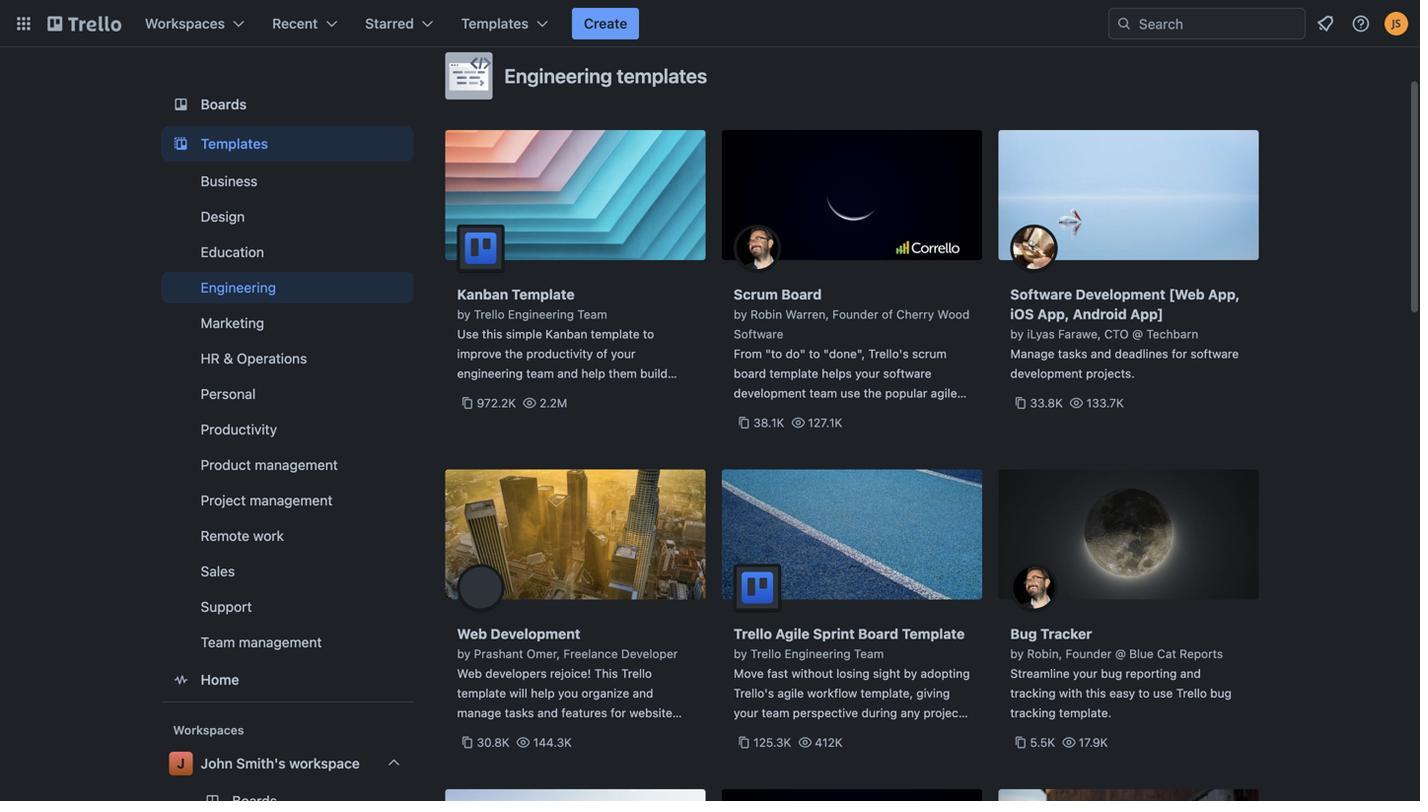 Task type: locate. For each thing, give the bounding box(es) containing it.
templates up engineering icon
[[461, 15, 529, 32]]

1 vertical spatial board
[[858, 626, 899, 643]]

5.5k
[[1030, 736, 1055, 750]]

0 vertical spatial this
[[482, 327, 503, 341]]

0 vertical spatial tasks
[[1058, 347, 1088, 361]]

1 vertical spatial development
[[491, 626, 581, 643]]

hr & operations
[[201, 351, 307, 367]]

1 horizontal spatial agile
[[931, 387, 957, 400]]

your inside bug tracker by robin, founder @ blue cat reports streamline your bug reporting and tracking with this easy to use trello bug tracking template.
[[1073, 667, 1098, 681]]

0 horizontal spatial founder
[[833, 308, 879, 322]]

founder up the "done",
[[833, 308, 879, 322]]

1 vertical spatial workspaces
[[173, 724, 244, 738]]

features
[[562, 707, 607, 721]]

them
[[609, 367, 637, 381]]

other
[[557, 726, 586, 740]]

bug
[[1011, 626, 1037, 643]]

trello up use
[[474, 308, 505, 322]]

agile
[[931, 387, 957, 400], [778, 687, 804, 701]]

development
[[1076, 287, 1166, 303], [491, 626, 581, 643]]

0 horizontal spatial bug
[[1101, 667, 1123, 681]]

engineering up without
[[785, 648, 851, 661]]

team inside trello agile sprint board template by trello engineering team move fast without losing sight by adopting trello's agile workflow template, giving your team perspective during any project management situation.
[[762, 707, 790, 721]]

software up ios
[[1011, 287, 1072, 303]]

templates button
[[449, 8, 560, 39]]

engineering
[[457, 367, 523, 381]]

template inside trello agile sprint board template by trello engineering team move fast without losing sight by adopting trello's agile workflow template, giving your team perspective during any project management situation.
[[902, 626, 965, 643]]

trello's left scrum
[[869, 347, 909, 361]]

during
[[862, 707, 897, 721]]

0 horizontal spatial team
[[526, 367, 554, 381]]

0 vertical spatial template
[[512, 287, 575, 303]]

adopting
[[921, 667, 970, 681]]

0 vertical spatial kanban
[[457, 287, 508, 303]]

management down perspective
[[734, 726, 806, 740]]

management down support "link"
[[239, 635, 322, 651]]

trello down developer
[[621, 667, 652, 681]]

by inside the web development by prashant omer, freelance developer web developers rejoice! this trello template will help you organize and manage tasks and features for website development and other projects.
[[457, 648, 471, 661]]

team up losing
[[854, 648, 884, 661]]

software down techbarn
[[1191, 347, 1239, 361]]

app]
[[1131, 306, 1164, 323]]

0 vertical spatial @
[[1132, 327, 1143, 341]]

0 notifications image
[[1314, 12, 1338, 36]]

team
[[577, 308, 607, 322], [201, 635, 235, 651], [854, 648, 884, 661]]

0 horizontal spatial of
[[596, 347, 608, 361]]

team
[[526, 367, 554, 381], [810, 387, 837, 400], [762, 707, 790, 721]]

1 horizontal spatial team
[[762, 707, 790, 721]]

for
[[1172, 347, 1187, 361], [611, 707, 626, 721]]

founder
[[833, 308, 879, 322], [1066, 648, 1112, 661]]

team up "125.3k"
[[762, 707, 790, 721]]

team inside kanban template by trello engineering team use this simple kanban template to improve the productivity of your engineering team and help them build better products, faster.
[[577, 308, 607, 322]]

2 horizontal spatial template
[[770, 367, 819, 381]]

robin
[[751, 308, 782, 322]]

team up productivity
[[577, 308, 607, 322]]

management down productivity 'link'
[[255, 457, 338, 473]]

scrum
[[734, 287, 778, 303]]

sight
[[873, 667, 901, 681]]

1 vertical spatial of
[[596, 347, 608, 361]]

faster. down the popular
[[875, 406, 910, 420]]

2 web from the top
[[457, 667, 482, 681]]

from
[[734, 347, 762, 361]]

0 horizontal spatial template
[[512, 287, 575, 303]]

kanban up productivity
[[546, 327, 587, 341]]

0 horizontal spatial kanban
[[457, 287, 508, 303]]

1 vertical spatial founder
[[1066, 648, 1112, 661]]

trello
[[474, 308, 505, 322], [734, 626, 772, 643], [751, 648, 781, 661], [621, 667, 652, 681], [1177, 687, 1207, 701]]

2 vertical spatial template
[[457, 687, 506, 701]]

web
[[457, 626, 487, 643], [457, 667, 482, 681]]

trello down reports
[[1177, 687, 1207, 701]]

tracking down streamline
[[1011, 687, 1056, 701]]

project
[[201, 493, 246, 509]]

1 horizontal spatial founder
[[1066, 648, 1112, 661]]

prashant omer, freelance developer image
[[457, 565, 505, 612]]

1 vertical spatial faster.
[[875, 406, 910, 420]]

1 horizontal spatial app,
[[1208, 287, 1240, 303]]

without
[[792, 667, 833, 681]]

to up build
[[643, 327, 654, 341]]

the inside kanban template by trello engineering team use this simple kanban template to improve the productivity of your engineering team and help them build better products, faster.
[[505, 347, 523, 361]]

software down robin
[[734, 327, 784, 341]]

by inside kanban template by trello engineering team use this simple kanban template to improve the productivity of your engineering team and help them build better products, faster.
[[457, 308, 471, 322]]

0 vertical spatial the
[[505, 347, 523, 361]]

rejoice!
[[550, 667, 591, 681]]

build
[[640, 367, 668, 381]]

by down ios
[[1011, 327, 1024, 341]]

create
[[584, 15, 628, 32]]

1 vertical spatial software
[[734, 327, 784, 341]]

1 vertical spatial the
[[864, 387, 882, 400]]

for down 'organize'
[[611, 707, 626, 721]]

john
[[201, 756, 233, 772]]

1 vertical spatial bug
[[1211, 687, 1232, 701]]

board inside trello agile sprint board template by trello engineering team move fast without losing sight by adopting trello's agile workflow template, giving your team perspective during any project management situation.
[[858, 626, 899, 643]]

software
[[1011, 287, 1072, 303], [734, 327, 784, 341]]

improve
[[457, 347, 502, 361]]

web down 'prashant'
[[457, 667, 482, 681]]

development up omer,
[[491, 626, 581, 643]]

0 horizontal spatial software
[[734, 327, 784, 341]]

development inside scrum board by robin warren, founder of cherry wood software from "to do" to "done", trello's scrum board template helps your software development team use the popular agile framework to finish work faster.
[[734, 387, 806, 400]]

work inside scrum board by robin warren, founder of cherry wood software from "to do" to "done", trello's scrum board template helps your software development team use the popular agile framework to finish work faster.
[[845, 406, 871, 420]]

1 horizontal spatial template
[[902, 626, 965, 643]]

by down bug
[[1011, 648, 1024, 661]]

1 vertical spatial this
[[1086, 687, 1106, 701]]

1 vertical spatial app,
[[1038, 306, 1070, 323]]

template up simple
[[512, 287, 575, 303]]

by inside software development [web app, ios app, android app] by ilyas farawe, cto @ techbarn manage tasks and deadlines for software development projects.
[[1011, 327, 1024, 341]]

of left cherry
[[882, 308, 893, 322]]

engineering up simple
[[508, 308, 574, 322]]

your up them at the left top of the page
[[611, 347, 636, 361]]

0 horizontal spatial projects.
[[590, 726, 639, 740]]

productivity
[[526, 347, 593, 361]]

1 horizontal spatial this
[[1086, 687, 1106, 701]]

1 horizontal spatial software
[[1011, 287, 1072, 303]]

0 horizontal spatial board
[[782, 287, 822, 303]]

1 horizontal spatial faster.
[[875, 406, 910, 420]]

development inside software development [web app, ios app, android app] by ilyas farawe, cto @ techbarn manage tasks and deadlines for software development projects.
[[1076, 287, 1166, 303]]

website
[[630, 707, 673, 721]]

0 horizontal spatial app,
[[1038, 306, 1070, 323]]

0 vertical spatial projects.
[[1086, 367, 1135, 381]]

starred
[[365, 15, 414, 32]]

board up warren,
[[782, 287, 822, 303]]

by inside scrum board by robin warren, founder of cherry wood software from "to do" to "done", trello's scrum board template helps your software development team use the popular agile framework to finish work faster.
[[734, 308, 747, 322]]

bug up the easy
[[1101, 667, 1123, 681]]

software up the popular
[[883, 367, 932, 381]]

bug down reports
[[1211, 687, 1232, 701]]

for inside software development [web app, ios app, android app] by ilyas farawe, cto @ techbarn manage tasks and deadlines for software development projects.
[[1172, 347, 1187, 361]]

1 vertical spatial template
[[902, 626, 965, 643]]

1 horizontal spatial projects.
[[1086, 367, 1135, 381]]

412k
[[815, 736, 843, 750]]

"done",
[[824, 347, 865, 361]]

template up manage
[[457, 687, 506, 701]]

john smith (johnsmith38824343) image
[[1385, 12, 1409, 36]]

management for product management
[[255, 457, 338, 473]]

software inside scrum board by robin warren, founder of cherry wood software from "to do" to "done", trello's scrum board template helps your software development team use the popular agile framework to finish work faster.
[[883, 367, 932, 381]]

for down techbarn
[[1172, 347, 1187, 361]]

2 vertical spatial development
[[457, 726, 530, 740]]

to down reporting
[[1139, 687, 1150, 701]]

template inside kanban template by trello engineering team use this simple kanban template to improve the productivity of your engineering team and help them build better products, faster.
[[591, 327, 640, 341]]

@ left blue
[[1115, 648, 1126, 661]]

tasks down farawe,
[[1058, 347, 1088, 361]]

personal link
[[161, 379, 414, 410]]

1 horizontal spatial software
[[1191, 347, 1239, 361]]

1 horizontal spatial template
[[591, 327, 640, 341]]

kanban up use
[[457, 287, 508, 303]]

by left 'prashant'
[[457, 648, 471, 661]]

cat
[[1157, 648, 1177, 661]]

1 horizontal spatial the
[[864, 387, 882, 400]]

sales
[[201, 564, 235, 580]]

sprint
[[813, 626, 855, 643]]

the down simple
[[505, 347, 523, 361]]

primary element
[[0, 0, 1420, 47]]

help inside the web development by prashant omer, freelance developer web developers rejoice! this trello template will help you organize and manage tasks and features for website development and other projects.
[[531, 687, 555, 701]]

your down move
[[734, 707, 758, 721]]

1 vertical spatial trello's
[[734, 687, 774, 701]]

web up 'prashant'
[[457, 626, 487, 643]]

sales link
[[161, 556, 414, 588]]

and down productivity
[[557, 367, 578, 381]]

board
[[734, 367, 766, 381]]

1 horizontal spatial use
[[1153, 687, 1173, 701]]

open information menu image
[[1351, 14, 1371, 34]]

kanban
[[457, 287, 508, 303], [546, 327, 587, 341]]

cto
[[1105, 327, 1129, 341]]

1 horizontal spatial tasks
[[1058, 347, 1088, 361]]

templates
[[461, 15, 529, 32], [201, 136, 268, 152]]

1 horizontal spatial help
[[581, 367, 605, 381]]

0 horizontal spatial faster.
[[551, 387, 586, 400]]

work right "finish"
[[845, 406, 871, 420]]

1 vertical spatial work
[[253, 528, 284, 544]]

workflow
[[807, 687, 857, 701]]

0 vertical spatial board
[[782, 287, 822, 303]]

of inside scrum board by robin warren, founder of cherry wood software from "to do" to "done", trello's scrum board template helps your software development team use the popular agile framework to finish work faster.
[[882, 308, 893, 322]]

1 vertical spatial software
[[883, 367, 932, 381]]

this
[[482, 327, 503, 341], [1086, 687, 1106, 701]]

help right will
[[531, 687, 555, 701]]

and down 'cto'
[[1091, 347, 1112, 361]]

tasks inside software development [web app, ios app, android app] by ilyas farawe, cto @ techbarn manage tasks and deadlines for software development projects.
[[1058, 347, 1088, 361]]

to inside kanban template by trello engineering team use this simple kanban template to improve the productivity of your engineering team and help them build better products, faster.
[[643, 327, 654, 341]]

1 vertical spatial for
[[611, 707, 626, 721]]

app, up ilyas on the right of the page
[[1038, 306, 1070, 323]]

and down you
[[538, 707, 558, 721]]

1 vertical spatial tasks
[[505, 707, 534, 721]]

by up move
[[734, 648, 747, 661]]

recent button
[[260, 8, 349, 39]]

1 horizontal spatial bug
[[1211, 687, 1232, 701]]

software inside scrum board by robin warren, founder of cherry wood software from "to do" to "done", trello's scrum board template helps your software development team use the popular agile framework to finish work faster.
[[734, 327, 784, 341]]

reporting
[[1126, 667, 1177, 681]]

agile down fast
[[778, 687, 804, 701]]

0 vertical spatial development
[[1076, 287, 1166, 303]]

design
[[201, 209, 245, 225]]

@
[[1132, 327, 1143, 341], [1115, 648, 1126, 661]]

you
[[558, 687, 578, 701]]

0 horizontal spatial agile
[[778, 687, 804, 701]]

help left them at the left top of the page
[[581, 367, 605, 381]]

your down the "done",
[[855, 367, 880, 381]]

2 horizontal spatial team
[[854, 648, 884, 661]]

your inside trello agile sprint board template by trello engineering team move fast without losing sight by adopting trello's agile workflow template, giving your team perspective during any project management situation.
[[734, 707, 758, 721]]

0 vertical spatial software
[[1191, 347, 1239, 361]]

search image
[[1117, 16, 1132, 32]]

starred button
[[353, 8, 446, 39]]

@ up deadlines
[[1132, 327, 1143, 341]]

agile right the popular
[[931, 387, 957, 400]]

templates up "business" at the left of page
[[201, 136, 268, 152]]

board up sight
[[858, 626, 899, 643]]

management inside trello agile sprint board template by trello engineering team move fast without losing sight by adopting trello's agile workflow template, giving your team perspective during any project management situation.
[[734, 726, 806, 740]]

helps
[[822, 367, 852, 381]]

0 vertical spatial tracking
[[1011, 687, 1056, 701]]

and inside software development [web app, ios app, android app] by ilyas farawe, cto @ techbarn manage tasks and deadlines for software development projects.
[[1091, 347, 1112, 361]]

0 horizontal spatial for
[[611, 707, 626, 721]]

development inside the web development by prashant omer, freelance developer web developers rejoice! this trello template will help you organize and manage tasks and features for website development and other projects.
[[491, 626, 581, 643]]

and up website
[[633, 687, 654, 701]]

finish
[[811, 406, 841, 420]]

product management link
[[161, 450, 414, 481]]

template
[[512, 287, 575, 303], [902, 626, 965, 643]]

1 vertical spatial team
[[810, 387, 837, 400]]

workspaces
[[145, 15, 225, 32], [173, 724, 244, 738]]

and left other
[[533, 726, 554, 740]]

education link
[[161, 237, 414, 268]]

to inside bug tracker by robin, founder @ blue cat reports streamline your bug reporting and tracking with this easy to use trello bug tracking template.
[[1139, 687, 1150, 701]]

robin,
[[1027, 648, 1063, 661]]

education
[[201, 244, 264, 260]]

your up 'with' in the right bottom of the page
[[1073, 667, 1098, 681]]

1 vertical spatial web
[[457, 667, 482, 681]]

0 vertical spatial use
[[841, 387, 861, 400]]

team inside kanban template by trello engineering team use this simple kanban template to improve the productivity of your engineering team and help them build better products, faster.
[[526, 367, 554, 381]]

0 vertical spatial work
[[845, 406, 871, 420]]

management
[[255, 457, 338, 473], [250, 493, 333, 509], [239, 635, 322, 651], [734, 726, 806, 740]]

of inside kanban template by trello engineering team use this simple kanban template to improve the productivity of your engineering team and help them build better products, faster.
[[596, 347, 608, 361]]

to right do"
[[809, 347, 820, 361]]

board
[[782, 287, 822, 303], [858, 626, 899, 643]]

development up android
[[1076, 287, 1166, 303]]

0 horizontal spatial software
[[883, 367, 932, 381]]

by down scrum
[[734, 308, 747, 322]]

development down manage
[[457, 726, 530, 740]]

template,
[[861, 687, 913, 701]]

0 horizontal spatial @
[[1115, 648, 1126, 661]]

board image
[[169, 93, 193, 116]]

0 vertical spatial team
[[526, 367, 554, 381]]

0 vertical spatial help
[[581, 367, 605, 381]]

0 horizontal spatial template
[[457, 687, 506, 701]]

tracking up 5.5k at the right of page
[[1011, 707, 1056, 721]]

this up "improve"
[[482, 327, 503, 341]]

1 vertical spatial help
[[531, 687, 555, 701]]

1 vertical spatial @
[[1115, 648, 1126, 661]]

use down reporting
[[1153, 687, 1173, 701]]

will
[[510, 687, 528, 701]]

the inside scrum board by robin warren, founder of cherry wood software from "to do" to "done", trello's scrum board template helps your software development team use the popular agile framework to finish work faster.
[[864, 387, 882, 400]]

workspaces up board icon
[[145, 15, 225, 32]]

2 horizontal spatial development
[[1011, 367, 1083, 381]]

0 vertical spatial template
[[591, 327, 640, 341]]

use down helps
[[841, 387, 861, 400]]

1 vertical spatial tracking
[[1011, 707, 1056, 721]]

1 horizontal spatial @
[[1132, 327, 1143, 341]]

projects. up "133.7k"
[[1086, 367, 1135, 381]]

management for team management
[[239, 635, 322, 651]]

workspaces inside workspaces dropdown button
[[145, 15, 225, 32]]

team up products,
[[526, 367, 554, 381]]

1 vertical spatial kanban
[[546, 327, 587, 341]]

0 vertical spatial workspaces
[[145, 15, 225, 32]]

tasks down will
[[505, 707, 534, 721]]

2 vertical spatial team
[[762, 707, 790, 721]]

the left the popular
[[864, 387, 882, 400]]

for inside the web development by prashant omer, freelance developer web developers rejoice! this trello template will help you organize and manage tasks and features for website development and other projects.
[[611, 707, 626, 721]]

template up 'adopting'
[[902, 626, 965, 643]]

engineering icon image
[[445, 52, 493, 100]]

team up "finish"
[[810, 387, 837, 400]]

your inside scrum board by robin warren, founder of cherry wood software from "to do" to "done", trello's scrum board template helps your software development team use the popular agile framework to finish work faster.
[[855, 367, 880, 381]]

by right sight
[[904, 667, 917, 681]]

business
[[201, 173, 258, 189]]

team down support
[[201, 635, 235, 651]]

development up framework in the bottom right of the page
[[734, 387, 806, 400]]

0 vertical spatial agile
[[931, 387, 957, 400]]

0 horizontal spatial use
[[841, 387, 861, 400]]

0 vertical spatial development
[[1011, 367, 1083, 381]]

agile inside scrum board by robin warren, founder of cherry wood software from "to do" to "done", trello's scrum board template helps your software development team use the popular agile framework to finish work faster.
[[931, 387, 957, 400]]

support
[[201, 599, 252, 616]]

template down do"
[[770, 367, 819, 381]]

web development by prashant omer, freelance developer web developers rejoice! this trello template will help you organize and manage tasks and features for website development and other projects.
[[457, 626, 678, 740]]

1 vertical spatial use
[[1153, 687, 1173, 701]]

faster. inside kanban template by trello engineering team use this simple kanban template to improve the productivity of your engineering team and help them build better products, faster.
[[551, 387, 586, 400]]

work down 'project management'
[[253, 528, 284, 544]]

workspaces up john
[[173, 724, 244, 738]]

@ inside software development [web app, ios app, android app] by ilyas farawe, cto @ techbarn manage tasks and deadlines for software development projects.
[[1132, 327, 1143, 341]]

this up template.
[[1086, 687, 1106, 701]]

app, right [web
[[1208, 287, 1240, 303]]

0 horizontal spatial tasks
[[505, 707, 534, 721]]

1 vertical spatial projects.
[[590, 726, 639, 740]]

development down the manage
[[1011, 367, 1083, 381]]

organize
[[582, 687, 629, 701]]

trello's down move
[[734, 687, 774, 701]]

projects. down features
[[590, 726, 639, 740]]

0 vertical spatial faster.
[[551, 387, 586, 400]]

and down reports
[[1180, 667, 1201, 681]]

0 horizontal spatial trello's
[[734, 687, 774, 701]]

software inside software development [web app, ios app, android app] by ilyas farawe, cto @ techbarn manage tasks and deadlines for software development projects.
[[1011, 287, 1072, 303]]

0 vertical spatial web
[[457, 626, 487, 643]]

0 vertical spatial of
[[882, 308, 893, 322]]

0 horizontal spatial development
[[457, 726, 530, 740]]

to left "finish"
[[796, 406, 808, 420]]

development inside software development [web app, ios app, android app] by ilyas farawe, cto @ techbarn manage tasks and deadlines for software development projects.
[[1011, 367, 1083, 381]]

team management
[[201, 635, 322, 651]]

tasks inside the web development by prashant omer, freelance developer web developers rejoice! this trello template will help you organize and manage tasks and features for website development and other projects.
[[505, 707, 534, 721]]

software
[[1191, 347, 1239, 361], [883, 367, 932, 381]]

972.2k
[[477, 397, 516, 410]]

management down product management link
[[250, 493, 333, 509]]

tracker
[[1041, 626, 1092, 643]]

faster. down productivity
[[551, 387, 586, 400]]

1 horizontal spatial of
[[882, 308, 893, 322]]

projects. inside the web development by prashant omer, freelance developer web developers rejoice! this trello template will help you organize and manage tasks and features for website development and other projects.
[[590, 726, 639, 740]]

0 horizontal spatial work
[[253, 528, 284, 544]]

tasks
[[1058, 347, 1088, 361], [505, 707, 534, 721]]

by inside bug tracker by robin, founder @ blue cat reports streamline your bug reporting and tracking with this easy to use trello bug tracking template.
[[1011, 648, 1024, 661]]

template.
[[1059, 707, 1112, 721]]

manage
[[1011, 347, 1055, 361]]

1 horizontal spatial templates
[[461, 15, 529, 32]]

0 horizontal spatial the
[[505, 347, 523, 361]]

of right productivity
[[596, 347, 608, 361]]

founder down tracker in the bottom right of the page
[[1066, 648, 1112, 661]]

by up use
[[457, 308, 471, 322]]

1 horizontal spatial development
[[734, 387, 806, 400]]

trello left agile
[[734, 626, 772, 643]]

trello up fast
[[751, 648, 781, 661]]

tracking
[[1011, 687, 1056, 701], [1011, 707, 1056, 721]]

template up them at the left top of the page
[[591, 327, 640, 341]]

use
[[841, 387, 861, 400], [1153, 687, 1173, 701]]

0 vertical spatial templates
[[461, 15, 529, 32]]

0 vertical spatial app,
[[1208, 287, 1240, 303]]



Task type: describe. For each thing, give the bounding box(es) containing it.
template inside kanban template by trello engineering team use this simple kanban template to improve the productivity of your engineering team and help them build better products, faster.
[[512, 287, 575, 303]]

development for app,
[[1076, 287, 1166, 303]]

android
[[1073, 306, 1127, 323]]

38.1k
[[754, 416, 785, 430]]

hr & operations link
[[161, 343, 414, 375]]

trello's inside trello agile sprint board template by trello engineering team move fast without losing sight by adopting trello's agile workflow template, giving your team perspective during any project management situation.
[[734, 687, 774, 701]]

development for freelance
[[491, 626, 581, 643]]

trello's inside scrum board by robin warren, founder of cherry wood software from "to do" to "done", trello's scrum board template helps your software development team use the popular agile framework to finish work faster.
[[869, 347, 909, 361]]

engineering templates
[[505, 64, 707, 87]]

hr
[[201, 351, 220, 367]]

1 horizontal spatial kanban
[[546, 327, 587, 341]]

&
[[223, 351, 233, 367]]

0 vertical spatial bug
[[1101, 667, 1123, 681]]

remote work
[[201, 528, 284, 544]]

recent
[[272, 15, 318, 32]]

business link
[[161, 166, 414, 197]]

blue
[[1129, 648, 1154, 661]]

and inside kanban template by trello engineering team use this simple kanban template to improve the productivity of your engineering team and help them build better products, faster.
[[557, 367, 578, 381]]

trello inside kanban template by trello engineering team use this simple kanban template to improve the productivity of your engineering team and help them build better products, faster.
[[474, 308, 505, 322]]

template board image
[[169, 132, 193, 156]]

125.3k
[[754, 736, 792, 750]]

use inside bug tracker by robin, founder @ blue cat reports streamline your bug reporting and tracking with this easy to use trello bug tracking template.
[[1153, 687, 1173, 701]]

easy
[[1110, 687, 1135, 701]]

and inside bug tracker by robin, founder @ blue cat reports streamline your bug reporting and tracking with this easy to use trello bug tracking template.
[[1180, 667, 1201, 681]]

1 web from the top
[[457, 626, 487, 643]]

j
[[177, 756, 185, 772]]

work inside remote work link
[[253, 528, 284, 544]]

this inside kanban template by trello engineering team use this simple kanban template to improve the productivity of your engineering team and help them build better products, faster.
[[482, 327, 503, 341]]

robin, founder @ blue cat reports image
[[1011, 565, 1058, 612]]

farawe,
[[1058, 327, 1101, 341]]

scrum board by robin warren, founder of cherry wood software from "to do" to "done", trello's scrum board template helps your software development team use the popular agile framework to finish work faster.
[[734, 287, 970, 420]]

[web
[[1169, 287, 1205, 303]]

templates link
[[161, 126, 414, 162]]

reports
[[1180, 648, 1223, 661]]

ilyas farawe, cto @ techbarn image
[[1011, 225, 1058, 272]]

productivity
[[201, 422, 277, 438]]

personal
[[201, 386, 256, 402]]

home
[[201, 672, 239, 688]]

simple
[[506, 327, 542, 341]]

founder inside bug tracker by robin, founder @ blue cat reports streamline your bug reporting and tracking with this easy to use trello bug tracking template.
[[1066, 648, 1112, 661]]

project management link
[[161, 485, 414, 517]]

144.3k
[[533, 736, 572, 750]]

project
[[924, 707, 963, 721]]

boards link
[[161, 87, 414, 122]]

help inside kanban template by trello engineering team use this simple kanban template to improve the productivity of your engineering team and help them build better products, faster.
[[581, 367, 605, 381]]

project management
[[201, 493, 333, 509]]

33.8k
[[1030, 397, 1063, 410]]

use inside scrum board by robin warren, founder of cherry wood software from "to do" to "done", trello's scrum board template helps your software development team use the popular agile framework to finish work faster.
[[841, 387, 861, 400]]

wood
[[938, 308, 970, 322]]

management for project management
[[250, 493, 333, 509]]

ilyas
[[1027, 327, 1055, 341]]

this
[[595, 667, 618, 681]]

0 horizontal spatial team
[[201, 635, 235, 651]]

trello inside the web development by prashant omer, freelance developer web developers rejoice! this trello template will help you organize and manage tasks and features for website development and other projects.
[[621, 667, 652, 681]]

development inside the web development by prashant omer, freelance developer web developers rejoice! this trello template will help you organize and manage tasks and features for website development and other projects.
[[457, 726, 530, 740]]

board inside scrum board by robin warren, founder of cherry wood software from "to do" to "done", trello's scrum board template helps your software development team use the popular agile framework to finish work faster.
[[782, 287, 822, 303]]

team inside scrum board by robin warren, founder of cherry wood software from "to do" to "done", trello's scrum board template helps your software development team use the popular agile framework to finish work faster.
[[810, 387, 837, 400]]

templates inside popup button
[[461, 15, 529, 32]]

robin warren, founder of cherry wood software image
[[734, 225, 781, 272]]

remote
[[201, 528, 250, 544]]

template inside scrum board by robin warren, founder of cherry wood software from "to do" to "done", trello's scrum board template helps your software development team use the popular agile framework to finish work faster.
[[770, 367, 819, 381]]

team management link
[[161, 627, 414, 659]]

your inside kanban template by trello engineering team use this simple kanban template to improve the productivity of your engineering team and help them build better products, faster.
[[611, 347, 636, 361]]

products,
[[494, 387, 548, 400]]

move
[[734, 667, 764, 681]]

situation.
[[810, 726, 861, 740]]

do"
[[786, 347, 806, 361]]

faster. inside scrum board by robin warren, founder of cherry wood software from "to do" to "done", trello's scrum board template helps your software development team use the popular agile framework to finish work faster.
[[875, 406, 910, 420]]

engineering inside kanban template by trello engineering team use this simple kanban template to improve the productivity of your engineering team and help them build better products, faster.
[[508, 308, 574, 322]]

agile inside trello agile sprint board template by trello engineering team move fast without losing sight by adopting trello's agile workflow template, giving your team perspective during any project management situation.
[[778, 687, 804, 701]]

back to home image
[[47, 8, 121, 39]]

team inside trello agile sprint board template by trello engineering team move fast without losing sight by adopting trello's agile workflow template, giving your team perspective during any project management situation.
[[854, 648, 884, 661]]

templates
[[617, 64, 707, 87]]

@ inside bug tracker by robin, founder @ blue cat reports streamline your bug reporting and tracking with this easy to use trello bug tracking template.
[[1115, 648, 1126, 661]]

workspaces button
[[133, 8, 257, 39]]

omer,
[[527, 648, 560, 661]]

this inside bug tracker by robin, founder @ blue cat reports streamline your bug reporting and tracking with this easy to use trello bug tracking template.
[[1086, 687, 1106, 701]]

engineering up marketing
[[201, 280, 276, 296]]

marketing link
[[161, 308, 414, 339]]

trello engineering team image
[[734, 565, 781, 612]]

127.1k
[[808, 416, 843, 430]]

founder inside scrum board by robin warren, founder of cherry wood software from "to do" to "done", trello's scrum board template helps your software development team use the popular agile framework to finish work faster.
[[833, 308, 879, 322]]

streamline
[[1011, 667, 1070, 681]]

agile
[[776, 626, 810, 643]]

developers
[[485, 667, 547, 681]]

software development [web app, ios app, android app] by ilyas farawe, cto @ techbarn manage tasks and deadlines for software development projects.
[[1011, 287, 1240, 381]]

popular
[[885, 387, 928, 400]]

perspective
[[793, 707, 858, 721]]

product
[[201, 457, 251, 473]]

freelance
[[564, 648, 618, 661]]

1 tracking from the top
[[1011, 687, 1056, 701]]

productivity link
[[161, 414, 414, 446]]

prashant
[[474, 648, 523, 661]]

engineering link
[[161, 272, 414, 304]]

trello engineering team image
[[457, 225, 505, 272]]

use
[[457, 327, 479, 341]]

better
[[457, 387, 491, 400]]

30.8k
[[477, 736, 510, 750]]

2 tracking from the top
[[1011, 707, 1056, 721]]

with
[[1059, 687, 1083, 701]]

0 horizontal spatial templates
[[201, 136, 268, 152]]

any
[[901, 707, 920, 721]]

workspace
[[289, 756, 360, 772]]

software inside software development [web app, ios app, android app] by ilyas farawe, cto @ techbarn manage tasks and deadlines for software development projects.
[[1191, 347, 1239, 361]]

boards
[[201, 96, 247, 112]]

2.2m
[[540, 397, 567, 410]]

home image
[[169, 669, 193, 692]]

Search field
[[1132, 9, 1305, 38]]

133.7k
[[1087, 397, 1124, 410]]

kanban template by trello engineering team use this simple kanban template to improve the productivity of your engineering team and help them build better products, faster.
[[457, 287, 668, 400]]

home link
[[161, 663, 414, 698]]

engineering inside trello agile sprint board template by trello engineering team move fast without losing sight by adopting trello's agile workflow template, giving your team perspective during any project management situation.
[[785, 648, 851, 661]]

template inside the web development by prashant omer, freelance developer web developers rejoice! this trello template will help you organize and manage tasks and features for website development and other projects.
[[457, 687, 506, 701]]

scrum
[[912, 347, 947, 361]]

"to
[[766, 347, 782, 361]]

trello inside bug tracker by robin, founder @ blue cat reports streamline your bug reporting and tracking with this easy to use trello bug tracking template.
[[1177, 687, 1207, 701]]

ios
[[1011, 306, 1034, 323]]

engineering down create button
[[505, 64, 612, 87]]

projects. inside software development [web app, ios app, android app] by ilyas farawe, cto @ techbarn manage tasks and deadlines for software development projects.
[[1086, 367, 1135, 381]]

developer
[[621, 648, 678, 661]]

john smith's workspace
[[201, 756, 360, 772]]



Task type: vqa. For each thing, say whether or not it's contained in the screenshot.


